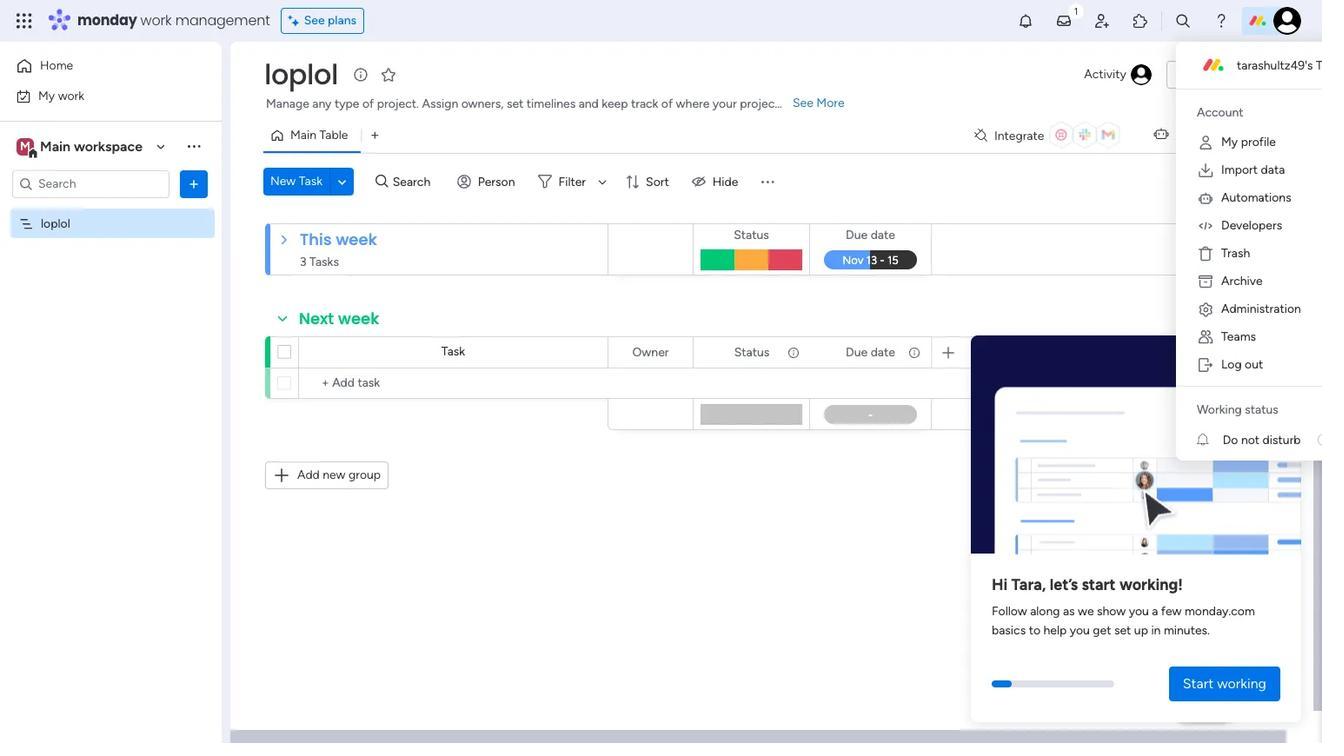 Task type: locate. For each thing, give the bounding box(es) containing it.
teams link
[[1183, 323, 1322, 351]]

home
[[40, 58, 73, 73]]

0 vertical spatial status
[[734, 228, 769, 243]]

any
[[312, 96, 332, 111]]

1 vertical spatial work
[[58, 88, 84, 103]]

my work button
[[10, 82, 187, 110]]

1 horizontal spatial see
[[793, 96, 814, 110]]

main inside main table button
[[290, 128, 316, 143]]

select product image
[[16, 12, 33, 30]]

2 status field from the top
[[730, 343, 774, 362]]

new task button
[[263, 168, 330, 196]]

arrow down image
[[592, 171, 613, 192]]

2 due date from the top
[[846, 345, 895, 359]]

dapulse integrations image
[[974, 129, 987, 142]]

week right 'this'
[[336, 229, 377, 250]]

automations image
[[1197, 190, 1214, 207]]

developers image
[[1197, 217, 1214, 235]]

monday.com
[[1185, 604, 1255, 619]]

0 vertical spatial task
[[299, 174, 323, 189]]

week
[[336, 229, 377, 250], [338, 308, 379, 329]]

as
[[1063, 604, 1075, 619]]

week for next week
[[338, 308, 379, 329]]

week inside field
[[336, 229, 377, 250]]

import data link
[[1183, 156, 1322, 184]]

status
[[734, 228, 769, 243], [734, 345, 770, 359]]

1 vertical spatial loplol
[[41, 216, 70, 231]]

1 due date from the top
[[846, 228, 895, 243]]

in
[[1151, 624, 1161, 638]]

0 horizontal spatial you
[[1070, 624, 1090, 638]]

2 status from the top
[[734, 345, 770, 359]]

1 vertical spatial status
[[734, 345, 770, 359]]

you left a
[[1129, 604, 1149, 619]]

1 vertical spatial due date
[[846, 345, 895, 359]]

and
[[579, 96, 599, 111]]

due date field for owner
[[842, 343, 900, 362]]

0 vertical spatial see
[[304, 13, 325, 28]]

option
[[0, 208, 222, 211]]

timelines
[[527, 96, 576, 111]]

my for my profile
[[1221, 135, 1238, 150]]

task
[[299, 174, 323, 189], [441, 344, 465, 359]]

1 horizontal spatial of
[[661, 96, 673, 111]]

1 date from the top
[[871, 228, 895, 243]]

1 vertical spatial due
[[846, 345, 868, 359]]

search everything image
[[1174, 12, 1192, 30]]

up
[[1134, 624, 1148, 638]]

see plans
[[304, 13, 357, 28]]

sort button
[[618, 168, 680, 196]]

1
[[1240, 67, 1245, 82]]

integrate
[[994, 128, 1044, 143]]

not
[[1241, 432, 1260, 447]]

task up + add task text field in the bottom of the page
[[441, 344, 465, 359]]

administration image
[[1197, 301, 1214, 318]]

1 horizontal spatial my
[[1221, 135, 1238, 150]]

new task
[[270, 174, 323, 189]]

due date for status
[[846, 228, 895, 243]]

this week
[[300, 229, 377, 250]]

work
[[140, 10, 172, 30], [58, 88, 84, 103]]

0 vertical spatial due date
[[846, 228, 895, 243]]

2 date from the top
[[871, 345, 895, 359]]

log out image
[[1197, 356, 1214, 374]]

invite
[[1199, 67, 1229, 82]]

loplol
[[264, 55, 338, 94], [41, 216, 70, 231]]

date for owner
[[871, 345, 895, 359]]

1 horizontal spatial set
[[1114, 624, 1131, 638]]

keep
[[602, 96, 628, 111]]

my right my profile 'icon' at the right top
[[1221, 135, 1238, 150]]

next
[[299, 308, 334, 329]]

0 horizontal spatial work
[[58, 88, 84, 103]]

0 horizontal spatial main
[[40, 138, 70, 154]]

let's
[[1050, 576, 1078, 595]]

work for my
[[58, 88, 84, 103]]

person
[[478, 174, 515, 189]]

1 due date field from the top
[[842, 226, 900, 245]]

teams image
[[1197, 329, 1214, 346]]

2 of from the left
[[661, 96, 673, 111]]

week inside field
[[338, 308, 379, 329]]

1 status field from the top
[[730, 226, 774, 245]]

see
[[304, 13, 325, 28], [793, 96, 814, 110]]

see inside button
[[304, 13, 325, 28]]

see left plans at the left
[[304, 13, 325, 28]]

0 vertical spatial you
[[1129, 604, 1149, 619]]

working
[[1217, 675, 1267, 692]]

archive image
[[1197, 273, 1214, 290]]

progress bar
[[992, 681, 1012, 688]]

1 horizontal spatial task
[[441, 344, 465, 359]]

0 horizontal spatial of
[[362, 96, 374, 111]]

see for see plans
[[304, 13, 325, 28]]

1 vertical spatial date
[[871, 345, 895, 359]]

due date
[[846, 228, 895, 243], [846, 345, 895, 359]]

status left column information image in the right of the page
[[734, 345, 770, 359]]

loplol down the 'search in workspace' field
[[41, 216, 70, 231]]

my
[[38, 88, 55, 103], [1221, 135, 1238, 150]]

+ Add task text field
[[308, 373, 600, 394]]

0 vertical spatial my
[[38, 88, 55, 103]]

0 horizontal spatial my
[[38, 88, 55, 103]]

main
[[290, 128, 316, 143], [40, 138, 70, 154]]

monday
[[77, 10, 137, 30]]

1 vertical spatial week
[[338, 308, 379, 329]]

my profile image
[[1197, 134, 1214, 151]]

main workspace
[[40, 138, 143, 154]]

plans
[[328, 13, 357, 28]]

task right new
[[299, 174, 323, 189]]

main left table
[[290, 128, 316, 143]]

0 vertical spatial due
[[846, 228, 868, 243]]

Search in workspace field
[[37, 174, 145, 194]]

workspace options image
[[185, 138, 203, 155]]

1 due from the top
[[846, 228, 868, 243]]

autopilot image
[[1154, 124, 1169, 146]]

main for main workspace
[[40, 138, 70, 154]]

0 horizontal spatial set
[[507, 96, 524, 111]]

invite members image
[[1094, 12, 1111, 30]]

see for see more
[[793, 96, 814, 110]]

0 horizontal spatial task
[[299, 174, 323, 189]]

0 vertical spatial work
[[140, 10, 172, 30]]

tara,
[[1011, 576, 1046, 595]]

add to favorites image
[[380, 66, 397, 83]]

next week
[[299, 308, 379, 329]]

home button
[[10, 52, 187, 80]]

column information image
[[908, 346, 921, 359]]

work right the monday
[[140, 10, 172, 30]]

minutes.
[[1164, 624, 1210, 638]]

of right "track"
[[661, 96, 673, 111]]

few
[[1161, 604, 1182, 619]]

disturb
[[1263, 432, 1301, 447]]

1 horizontal spatial work
[[140, 10, 172, 30]]

date for status
[[871, 228, 895, 243]]

main inside workspace selection element
[[40, 138, 70, 154]]

collapse board header image
[[1269, 129, 1283, 143]]

week right "next" at top
[[338, 308, 379, 329]]

workspace
[[74, 138, 143, 154]]

activity
[[1084, 67, 1127, 82]]

0 vertical spatial week
[[336, 229, 377, 250]]

of right type
[[362, 96, 374, 111]]

2 due from the top
[[846, 345, 868, 359]]

owner
[[632, 345, 669, 359]]

date
[[871, 228, 895, 243], [871, 345, 895, 359]]

1 vertical spatial status field
[[730, 343, 774, 362]]

due for status
[[846, 228, 868, 243]]

0 vertical spatial due date field
[[842, 226, 900, 245]]

0 horizontal spatial loplol
[[41, 216, 70, 231]]

task inside 'button'
[[299, 174, 323, 189]]

1 horizontal spatial main
[[290, 128, 316, 143]]

0 vertical spatial date
[[871, 228, 895, 243]]

1 vertical spatial you
[[1070, 624, 1090, 638]]

manage any type of project. assign owners, set timelines and keep track of where your project stands.
[[266, 96, 821, 111]]

main right workspace 'image' on the left of the page
[[40, 138, 70, 154]]

1 vertical spatial due date field
[[842, 343, 900, 362]]

loplol field
[[260, 55, 342, 94]]

work down home
[[58, 88, 84, 103]]

basics
[[992, 624, 1026, 638]]

main table
[[290, 128, 348, 143]]

sort
[[646, 174, 669, 189]]

my profile
[[1221, 135, 1276, 150]]

my inside 'button'
[[38, 88, 55, 103]]

0 vertical spatial status field
[[730, 226, 774, 245]]

1 vertical spatial see
[[793, 96, 814, 110]]

set right the owners,
[[507, 96, 524, 111]]

inbox image
[[1055, 12, 1073, 30]]

0 horizontal spatial see
[[304, 13, 325, 28]]

you
[[1129, 604, 1149, 619], [1070, 624, 1090, 638]]

set left up
[[1114, 624, 1131, 638]]

set
[[507, 96, 524, 111], [1114, 624, 1131, 638]]

where
[[676, 96, 710, 111]]

1 horizontal spatial loplol
[[264, 55, 338, 94]]

Due date field
[[842, 226, 900, 245], [842, 343, 900, 362]]

archive link
[[1183, 268, 1322, 296]]

notifications image
[[1017, 12, 1034, 30]]

we
[[1078, 604, 1094, 619]]

1 vertical spatial my
[[1221, 135, 1238, 150]]

start
[[1082, 576, 1116, 595]]

out
[[1245, 357, 1263, 372]]

new
[[270, 174, 296, 189]]

along
[[1030, 604, 1060, 619]]

administration link
[[1183, 296, 1322, 323]]

work inside 'button'
[[58, 88, 84, 103]]

Status field
[[730, 226, 774, 245], [730, 343, 774, 362]]

status field left column information image in the right of the page
[[730, 343, 774, 362]]

your
[[713, 96, 737, 111]]

loplol up 'manage'
[[264, 55, 338, 94]]

2 due date field from the top
[[842, 343, 900, 362]]

due date for owner
[[846, 345, 895, 359]]

1 vertical spatial set
[[1114, 624, 1131, 638]]

status field down menu 'icon'
[[730, 226, 774, 245]]

my down home
[[38, 88, 55, 103]]

0 vertical spatial loplol
[[264, 55, 338, 94]]

status down menu 'icon'
[[734, 228, 769, 243]]

loplol inside list box
[[41, 216, 70, 231]]

1 of from the left
[[362, 96, 374, 111]]

project
[[740, 96, 779, 111]]

see left more
[[793, 96, 814, 110]]

due
[[846, 228, 868, 243], [846, 345, 868, 359]]

log out
[[1221, 357, 1263, 372]]

you down we
[[1070, 624, 1090, 638]]



Task type: describe. For each thing, give the bounding box(es) containing it.
Owner field
[[628, 343, 673, 362]]

0 vertical spatial set
[[507, 96, 524, 111]]

automate
[[1176, 128, 1230, 143]]

Next week field
[[295, 308, 384, 330]]

1 image
[[1068, 1, 1084, 20]]

hide button
[[685, 168, 749, 196]]

working!
[[1120, 576, 1183, 595]]

assign
[[422, 96, 458, 111]]

m
[[20, 139, 30, 153]]

filter
[[559, 174, 586, 189]]

a
[[1152, 604, 1158, 619]]

work for monday
[[140, 10, 172, 30]]

see plans button
[[281, 8, 364, 34]]

add view image
[[371, 129, 379, 142]]

tarashultz49's te
[[1237, 58, 1322, 73]]

v2 surfce notifications image
[[1197, 431, 1223, 449]]

working status
[[1197, 402, 1279, 417]]

activity button
[[1077, 61, 1160, 89]]

type
[[335, 96, 359, 111]]

owners,
[[461, 96, 504, 111]]

archive
[[1221, 274, 1263, 289]]

get
[[1093, 624, 1111, 638]]

import data
[[1221, 163, 1285, 177]]

main for main table
[[290, 128, 316, 143]]

project.
[[377, 96, 419, 111]]

v2 search image
[[376, 172, 388, 191]]

my profile link
[[1183, 129, 1322, 156]]

my for my work
[[38, 88, 55, 103]]

administration
[[1221, 302, 1301, 316]]

add new group
[[297, 468, 381, 482]]

tara schultz image
[[1274, 7, 1301, 35]]

help
[[1044, 624, 1067, 638]]

person button
[[450, 168, 526, 196]]

developers
[[1221, 218, 1282, 233]]

due for owner
[[846, 345, 868, 359]]

loplol list box
[[0, 205, 222, 473]]

to
[[1029, 624, 1041, 638]]

see more link
[[791, 95, 846, 112]]

follow
[[992, 604, 1027, 619]]

lottie animation image
[[971, 343, 1301, 561]]

menu image
[[759, 173, 777, 190]]

working
[[1197, 402, 1242, 417]]

do
[[1223, 432, 1238, 447]]

automations
[[1221, 190, 1292, 205]]

angle down image
[[338, 175, 346, 188]]

show board description image
[[350, 66, 371, 83]]

trash image
[[1197, 245, 1214, 263]]

show
[[1097, 604, 1126, 619]]

management
[[175, 10, 270, 30]]

filter button
[[531, 168, 613, 196]]

new
[[323, 468, 346, 482]]

workspace image
[[17, 137, 34, 156]]

/
[[1232, 67, 1237, 82]]

trash
[[1221, 246, 1250, 261]]

main table button
[[263, 122, 361, 150]]

follow along as we show you a few monday.com basics to help you get set up in minutes.
[[992, 604, 1255, 638]]

start working button
[[1169, 667, 1280, 702]]

start working
[[1183, 675, 1267, 692]]

more
[[817, 96, 845, 110]]

help button
[[1175, 694, 1235, 722]]

invite / 1
[[1199, 67, 1245, 82]]

import
[[1221, 163, 1258, 177]]

lottie animation element
[[971, 336, 1301, 561]]

1 horizontal spatial you
[[1129, 604, 1149, 619]]

apps image
[[1132, 12, 1149, 30]]

data
[[1261, 163, 1285, 177]]

1 status from the top
[[734, 228, 769, 243]]

te
[[1316, 58, 1322, 73]]

see more
[[793, 96, 845, 110]]

invite / 1 button
[[1167, 61, 1253, 89]]

status
[[1245, 402, 1279, 417]]

1 vertical spatial task
[[441, 344, 465, 359]]

account
[[1197, 105, 1244, 120]]

add new group button
[[265, 462, 389, 489]]

trash link
[[1183, 240, 1322, 268]]

import data image
[[1197, 162, 1214, 179]]

column information image
[[787, 346, 801, 359]]

options image
[[185, 175, 203, 193]]

due date field for status
[[842, 226, 900, 245]]

stands.
[[782, 96, 821, 111]]

monday work management
[[77, 10, 270, 30]]

tarashultz49's
[[1237, 58, 1313, 73]]

set inside follow along as we show you a few monday.com basics to help you get set up in minutes.
[[1114, 624, 1131, 638]]

table
[[319, 128, 348, 143]]

hi
[[992, 576, 1008, 595]]

hide
[[713, 174, 738, 189]]

add
[[297, 468, 320, 482]]

Search field
[[388, 170, 441, 194]]

week for this week
[[336, 229, 377, 250]]

help image
[[1213, 12, 1230, 30]]

profile
[[1241, 135, 1276, 150]]

track
[[631, 96, 658, 111]]

log
[[1221, 357, 1242, 372]]

workspace selection element
[[17, 136, 145, 159]]

my work
[[38, 88, 84, 103]]

manage
[[266, 96, 309, 111]]

start
[[1183, 675, 1214, 692]]

help
[[1189, 699, 1221, 717]]

This week field
[[296, 229, 381, 251]]



Task type: vqa. For each thing, say whether or not it's contained in the screenshot.
1st Due date field from the top of the page
yes



